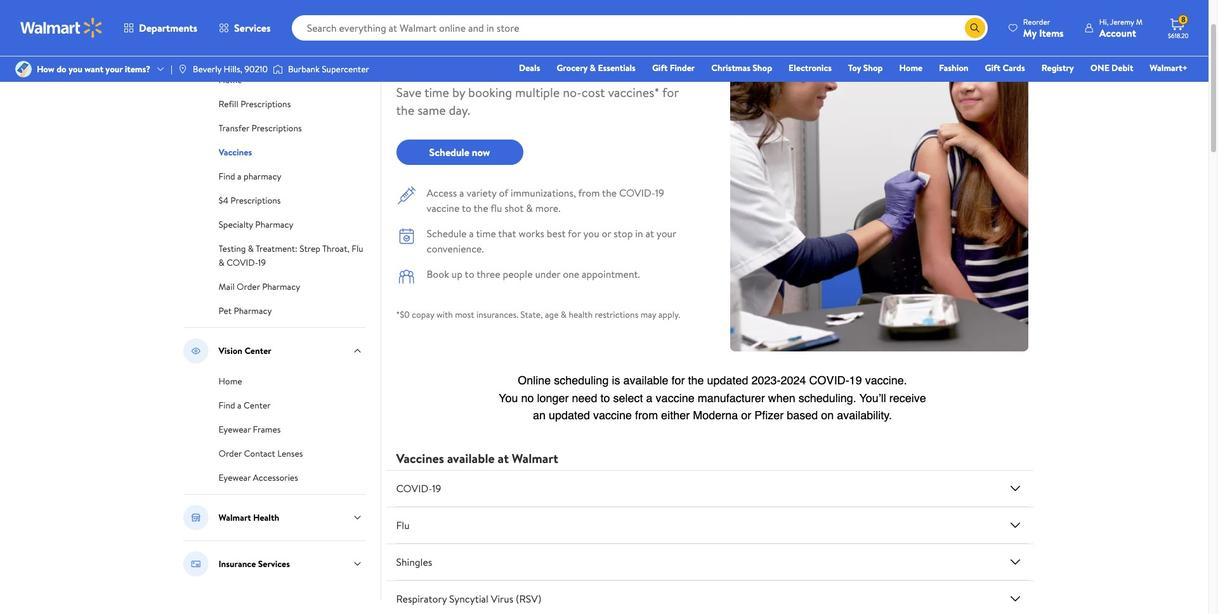 Task type: vqa. For each thing, say whether or not it's contained in the screenshot.
immune within the $14.50 emergen-c immune plus vitamin d and c gummies, super orang
no



Task type: describe. For each thing, give the bounding box(es) containing it.
pharmacy image
[[183, 37, 208, 62]]

find for find a center
[[219, 399, 235, 412]]

three
[[477, 267, 500, 281]]

shingles
[[396, 555, 432, 569]]

walmart image
[[20, 18, 103, 38]]

pharmacy inside pharmacy clinical services vaccines for your family
[[396, 20, 451, 37]]

covid 19 image
[[1008, 481, 1023, 496]]

1 vertical spatial center
[[244, 399, 271, 412]]

book
[[427, 267, 449, 281]]

burbank
[[288, 63, 320, 75]]

8
[[1181, 14, 1186, 25]]

gift for gift finder
[[652, 62, 668, 74]]

schedule now button
[[396, 140, 523, 165]]

time inside save time by booking multiple no-cost vaccines* for the same day.
[[424, 84, 449, 101]]

state,
[[521, 308, 543, 321]]

2 vertical spatial 19
[[432, 482, 441, 496]]

strep
[[300, 242, 320, 255]]

supercenter
[[322, 63, 369, 75]]

$4
[[219, 194, 228, 207]]

beverly
[[193, 63, 222, 75]]

age
[[545, 308, 559, 321]]

eyewear accessories link
[[219, 470, 298, 484]]

schedule a time that works best for you or stop in at your convenience.
[[427, 227, 676, 256]]

how
[[37, 63, 54, 75]]

find a center
[[219, 399, 271, 412]]

walmart insurance services image
[[183, 551, 208, 577]]

mail
[[219, 280, 235, 293]]

pharmacy up hills,
[[219, 43, 257, 56]]

home for prescriptions
[[219, 74, 242, 86]]

1 vertical spatial at
[[498, 450, 509, 467]]

to inside access a variety of immunizations, from the covid-19 vaccine to the flu shot & more.
[[462, 201, 471, 215]]

shingles image
[[1008, 555, 1023, 570]]

vision center image
[[183, 338, 208, 364]]

from
[[578, 186, 600, 200]]

0 horizontal spatial your
[[106, 63, 123, 75]]

a for pharmacy
[[237, 170, 242, 183]]

1 vertical spatial walmart
[[219, 511, 251, 524]]

transfer
[[219, 122, 249, 135]]

 image for how do you want your items?
[[15, 61, 32, 77]]

clinical
[[454, 20, 495, 37]]

transfer prescriptions
[[219, 122, 302, 135]]

hi,
[[1099, 16, 1109, 27]]

items?
[[125, 63, 150, 75]]

now
[[472, 145, 490, 159]]

19 for testing & treatment: strep throat, flu & covid-19
[[258, 256, 266, 269]]

pharmacy
[[244, 170, 281, 183]]

debit
[[1112, 62, 1133, 74]]

insurance
[[219, 558, 256, 570]]

you inside schedule a time that works best for you or stop in at your convenience.
[[583, 227, 599, 240]]

walmart health image
[[183, 505, 208, 530]]

home link for prescriptions
[[219, 72, 242, 86]]

find for find a pharmacy
[[219, 170, 235, 183]]

0 vertical spatial order
[[237, 280, 260, 293]]

services inside pharmacy clinical services vaccines for your family
[[498, 20, 543, 37]]

specialty pharmacy link
[[219, 217, 293, 231]]

1 vertical spatial order
[[219, 447, 242, 460]]

gift cards
[[985, 62, 1025, 74]]

*$0 copay with most insurances. state, age & health restrictions may apply.
[[396, 308, 680, 321]]

walmart+ link
[[1144, 61, 1194, 75]]

virus
[[491, 592, 513, 606]]

find a pharmacy
[[219, 170, 281, 183]]

pet pharmacy
[[219, 305, 272, 317]]

reorder
[[1023, 16, 1050, 27]]

shot
[[505, 201, 524, 215]]

1 vertical spatial flu
[[396, 518, 410, 532]]

time inside schedule a time that works best for you or stop in at your convenience.
[[476, 227, 496, 240]]

flu inside "testing & treatment: strep throat, flu & covid-19"
[[352, 242, 363, 255]]

vaccines available at walmart
[[396, 450, 558, 467]]

up
[[452, 267, 463, 281]]

$4 prescriptions
[[219, 194, 281, 207]]

access
[[427, 186, 457, 200]]

a for time
[[469, 227, 474, 240]]

cost
[[582, 84, 605, 101]]

vision center
[[219, 345, 271, 357]]

services inside services dropdown button
[[234, 21, 271, 35]]

health
[[569, 308, 593, 321]]

eyewear for eyewear accessories
[[219, 471, 251, 484]]

the inside save time by booking multiple no-cost vaccines* for the same day.
[[396, 102, 415, 119]]

that
[[498, 227, 516, 240]]

refill prescriptions link
[[219, 96, 291, 110]]

schedule for schedule now
[[429, 145, 469, 159]]

covid-19
[[396, 482, 441, 496]]

copay
[[412, 308, 434, 321]]

0 vertical spatial you
[[69, 63, 82, 75]]

flu
[[491, 201, 502, 215]]

home link for a
[[219, 374, 242, 388]]

& down testing
[[219, 256, 224, 269]]

health
[[253, 511, 279, 524]]

fashion
[[939, 62, 969, 74]]

save
[[396, 84, 422, 101]]

walmart+
[[1150, 62, 1188, 74]]

registry
[[1042, 62, 1074, 74]]

vaccines link
[[219, 145, 252, 159]]

schedule for schedule a time that works best for you or stop in at your convenience.
[[427, 227, 467, 240]]

eyewear accessories
[[219, 471, 298, 484]]

christmas shop link
[[706, 61, 778, 75]]

essentials
[[598, 62, 636, 74]]

insurances.
[[476, 308, 518, 321]]

& right testing
[[248, 242, 254, 255]]

 image for burbank supercenter
[[273, 63, 283, 76]]

2 vertical spatial covid-
[[396, 482, 432, 496]]

pharmacy down mail order pharmacy
[[234, 305, 272, 317]]

electronics link
[[783, 61, 838, 75]]

may
[[641, 308, 656, 321]]

toy shop
[[848, 62, 883, 74]]

immunizations,
[[511, 186, 576, 200]]

vision
[[219, 345, 242, 357]]

home inside home link
[[899, 62, 923, 74]]

electronics
[[789, 62, 832, 74]]

specialty
[[219, 218, 253, 231]]

schedule a time that works best for you or stop in at your convenience. image
[[396, 226, 417, 246]]

want
[[85, 63, 103, 75]]

christmas shop
[[711, 62, 772, 74]]

search icon image
[[970, 23, 980, 33]]

book up to three people under one appointment. image
[[396, 266, 417, 287]]

of
[[499, 186, 508, 200]]

available
[[447, 450, 495, 467]]

same
[[418, 102, 446, 119]]

(rsv)
[[516, 592, 541, 606]]

respiratory
[[396, 592, 447, 606]]

services right 'insurance'
[[258, 558, 290, 570]]

1 vertical spatial the
[[602, 186, 617, 200]]

find a center link
[[219, 398, 271, 412]]

services button
[[208, 13, 281, 43]]

how do you want your items?
[[37, 63, 150, 75]]

by
[[452, 84, 465, 101]]



Task type: locate. For each thing, give the bounding box(es) containing it.
prescriptions inside 'transfer prescriptions' link
[[252, 122, 302, 135]]

*$0
[[396, 308, 410, 321]]

covid- inside "testing & treatment: strep throat, flu & covid-19"
[[227, 256, 258, 269]]

vaccines down "transfer"
[[219, 146, 252, 159]]

or
[[602, 227, 611, 240]]

gift
[[652, 62, 668, 74], [985, 62, 1001, 74]]

0 horizontal spatial covid-
[[227, 256, 258, 269]]

1 find from the top
[[219, 170, 235, 183]]

order right the "mail"
[[237, 280, 260, 293]]

gift finder link
[[647, 61, 701, 75]]

your right want
[[106, 63, 123, 75]]

0 vertical spatial prescriptions
[[241, 98, 291, 110]]

to right up
[[465, 267, 474, 281]]

registry link
[[1036, 61, 1080, 75]]

the right from
[[602, 186, 617, 200]]

$4 prescriptions link
[[219, 193, 281, 207]]

a for center
[[237, 399, 242, 412]]

vaccines
[[396, 38, 497, 76], [219, 146, 252, 159], [396, 450, 444, 467]]

order
[[237, 280, 260, 293], [219, 447, 242, 460]]

prescriptions down refill prescriptions
[[252, 122, 302, 135]]

walmart
[[512, 450, 558, 467], [219, 511, 251, 524]]

1 vertical spatial covid-
[[227, 256, 258, 269]]

2 vertical spatial vaccines
[[396, 450, 444, 467]]

refill
[[219, 98, 238, 110]]

prescriptions
[[241, 98, 291, 110], [252, 122, 302, 135], [231, 194, 281, 207]]

1 horizontal spatial the
[[474, 201, 488, 215]]

0 horizontal spatial flu
[[352, 242, 363, 255]]

1 vertical spatial schedule
[[427, 227, 467, 240]]

19
[[655, 186, 664, 200], [258, 256, 266, 269], [432, 482, 441, 496]]

vaccines up by
[[396, 38, 497, 76]]

vaccines*
[[608, 84, 660, 101]]

schedule left now
[[429, 145, 469, 159]]

0 horizontal spatial shop
[[753, 62, 772, 74]]

testing & treatment: strep throat, flu & covid-19
[[219, 242, 363, 269]]

gift left cards
[[985, 62, 1001, 74]]

flu
[[352, 242, 363, 255], [396, 518, 410, 532]]

for
[[503, 38, 538, 76], [662, 84, 679, 101], [568, 227, 581, 240]]

pharmacy clinical services vaccines for your family
[[396, 20, 674, 76]]

2 shop from the left
[[863, 62, 883, 74]]

19 for access a variety of immunizations, from the covid-19 vaccine to the flu shot & more.
[[655, 186, 664, 200]]

your right 'in'
[[657, 227, 676, 240]]

gift finder
[[652, 62, 695, 74]]

0 horizontal spatial the
[[396, 102, 415, 119]]

for up multiple
[[503, 38, 538, 76]]

0 horizontal spatial time
[[424, 84, 449, 101]]

schedule
[[429, 145, 469, 159], [427, 227, 467, 240]]

a inside access a variety of immunizations, from the covid-19 vaccine to the flu shot & more.
[[459, 186, 464, 200]]

pharmacy up "treatment:"
[[255, 218, 293, 231]]

hills,
[[224, 63, 242, 75]]

the down variety at top left
[[474, 201, 488, 215]]

treatment:
[[256, 242, 298, 255]]

a
[[237, 170, 242, 183], [459, 186, 464, 200], [469, 227, 474, 240], [237, 399, 242, 412]]

your inside pharmacy clinical services vaccines for your family
[[544, 38, 595, 76]]

home link up refill
[[219, 72, 242, 86]]

1 horizontal spatial shop
[[863, 62, 883, 74]]

1 horizontal spatial  image
[[273, 63, 283, 76]]

2 horizontal spatial the
[[602, 186, 617, 200]]

for inside save time by booking multiple no-cost vaccines* for the same day.
[[662, 84, 679, 101]]

eyewear frames
[[219, 423, 281, 436]]

shop
[[753, 62, 772, 74], [863, 62, 883, 74]]

2 horizontal spatial covid-
[[619, 186, 655, 200]]

2 find from the top
[[219, 399, 235, 412]]

0 horizontal spatial  image
[[15, 61, 32, 77]]

to down variety at top left
[[462, 201, 471, 215]]

burbank supercenter
[[288, 63, 369, 75]]

gift for gift cards
[[985, 62, 1001, 74]]

shop for christmas shop
[[753, 62, 772, 74]]

0 vertical spatial walmart
[[512, 450, 558, 467]]

19 inside access a variety of immunizations, from the covid-19 vaccine to the flu shot & more.
[[655, 186, 664, 200]]

order left the contact on the left bottom
[[219, 447, 242, 460]]

fashion link
[[933, 61, 974, 75]]

find up eyewear frames link
[[219, 399, 235, 412]]

1 vertical spatial 19
[[258, 256, 266, 269]]

1 horizontal spatial for
[[568, 227, 581, 240]]

at
[[646, 227, 654, 240], [498, 450, 509, 467]]

services
[[498, 20, 543, 37], [234, 21, 271, 35], [258, 558, 290, 570]]

covid- inside access a variety of immunizations, from the covid-19 vaccine to the flu shot & more.
[[619, 186, 655, 200]]

0 vertical spatial vaccines
[[396, 38, 497, 76]]

1 vertical spatial prescriptions
[[252, 122, 302, 135]]

appointment.
[[582, 267, 640, 281]]

for down the gift finder "link"
[[662, 84, 679, 101]]

pharmacy
[[396, 20, 451, 37], [219, 43, 257, 56], [255, 218, 293, 231], [262, 280, 300, 293], [234, 305, 272, 317]]

for inside schedule a time that works best for you or stop in at your convenience.
[[568, 227, 581, 240]]

vaccines inside pharmacy clinical services vaccines for your family
[[396, 38, 497, 76]]

time left that
[[476, 227, 496, 240]]

access a variety of immunizations, from the covid-19 vaccine to the flu shot & more. image
[[396, 185, 417, 206]]

services up 90210
[[234, 21, 271, 35]]

eyewear down the contact on the left bottom
[[219, 471, 251, 484]]

gift cards link
[[979, 61, 1031, 75]]

your inside schedule a time that works best for you or stop in at your convenience.
[[657, 227, 676, 240]]

home up refill
[[219, 74, 242, 86]]

1 horizontal spatial gift
[[985, 62, 1001, 74]]

0 vertical spatial to
[[462, 201, 471, 215]]

for inside pharmacy clinical services vaccines for your family
[[503, 38, 538, 76]]

1 vertical spatial for
[[662, 84, 679, 101]]

gift left finder
[[652, 62, 668, 74]]

covid- for the
[[619, 186, 655, 200]]

you left or
[[583, 227, 599, 240]]

works
[[519, 227, 544, 240]]

1 horizontal spatial walmart
[[512, 450, 558, 467]]

schedule inside schedule a time that works best for you or stop in at your convenience.
[[427, 227, 467, 240]]

 image left how
[[15, 61, 32, 77]]

0 horizontal spatial gift
[[652, 62, 668, 74]]

pet pharmacy link
[[219, 303, 272, 317]]

pharmacy down "testing & treatment: strep throat, flu & covid-19"
[[262, 280, 300, 293]]

at inside schedule a time that works best for you or stop in at your convenience.
[[646, 227, 654, 240]]

0 vertical spatial center
[[245, 345, 271, 357]]

Walmart Site-Wide search field
[[292, 15, 988, 41]]

home link up find a center link
[[219, 374, 242, 388]]

you right do
[[69, 63, 82, 75]]

for right best
[[568, 227, 581, 240]]

prescriptions for transfer prescriptions
[[252, 122, 302, 135]]

a up convenience.
[[469, 227, 474, 240]]

home
[[899, 62, 923, 74], [219, 74, 242, 86], [219, 375, 242, 388]]

prescriptions up 'transfer prescriptions' link
[[241, 98, 291, 110]]

your up no-
[[544, 38, 595, 76]]

1 eyewear from the top
[[219, 423, 251, 436]]

most
[[455, 308, 474, 321]]

schedule up convenience.
[[427, 227, 467, 240]]

people
[[503, 267, 533, 281]]

stop
[[614, 227, 633, 240]]

my
[[1023, 26, 1037, 40]]

deals
[[519, 62, 540, 74]]

restrictions
[[595, 308, 639, 321]]

a for variety
[[459, 186, 464, 200]]

home link left "fashion" link
[[894, 61, 928, 75]]

1 vertical spatial vaccines
[[219, 146, 252, 159]]

shop for toy shop
[[863, 62, 883, 74]]

multiple
[[515, 84, 560, 101]]

mail order pharmacy link
[[219, 279, 300, 293]]

shop right toy
[[863, 62, 883, 74]]

home for a
[[219, 375, 242, 388]]

schedule inside button
[[429, 145, 469, 159]]

reorder my items
[[1023, 16, 1064, 40]]

center up eyewear frames link
[[244, 399, 271, 412]]

find up "$4"
[[219, 170, 235, 183]]

0 vertical spatial eyewear
[[219, 423, 251, 436]]

1 horizontal spatial flu
[[396, 518, 410, 532]]

one
[[563, 267, 579, 281]]

eyewear
[[219, 423, 251, 436], [219, 471, 251, 484]]

center
[[245, 345, 271, 357], [244, 399, 271, 412]]

1 horizontal spatial at
[[646, 227, 654, 240]]

a inside schedule a time that works best for you or stop in at your convenience.
[[469, 227, 474, 240]]

shop right christmas
[[753, 62, 772, 74]]

1 shop from the left
[[753, 62, 772, 74]]

one
[[1091, 62, 1110, 74]]

2 horizontal spatial for
[[662, 84, 679, 101]]

eyewear down the find a center
[[219, 423, 251, 436]]

booking
[[468, 84, 512, 101]]

your
[[544, 38, 595, 76], [106, 63, 123, 75], [657, 227, 676, 240]]

m
[[1136, 16, 1143, 27]]

0 vertical spatial at
[[646, 227, 654, 240]]

& right "shot"
[[526, 201, 533, 215]]

a left the pharmacy
[[237, 170, 242, 183]]

testing
[[219, 242, 246, 255]]

2 vertical spatial the
[[474, 201, 488, 215]]

eyewear inside eyewear frames link
[[219, 423, 251, 436]]

specialty pharmacy
[[219, 218, 293, 231]]

find
[[219, 170, 235, 183], [219, 399, 235, 412]]

2 vertical spatial prescriptions
[[231, 194, 281, 207]]

the down save
[[396, 102, 415, 119]]

0 vertical spatial 19
[[655, 186, 664, 200]]

Search search field
[[292, 15, 988, 41]]

under
[[535, 267, 561, 281]]

0 vertical spatial the
[[396, 102, 415, 119]]

& inside access a variety of immunizations, from the covid-19 vaccine to the flu shot & more.
[[526, 201, 533, 215]]

0 horizontal spatial 19
[[258, 256, 266, 269]]

0 horizontal spatial you
[[69, 63, 82, 75]]

& right the grocery
[[590, 62, 596, 74]]

1 vertical spatial time
[[476, 227, 496, 240]]

at right 'in'
[[646, 227, 654, 240]]

 image
[[178, 64, 188, 74]]

1 horizontal spatial your
[[544, 38, 595, 76]]

vaccines up covid-19
[[396, 450, 444, 467]]

90210
[[244, 63, 268, 75]]

to
[[462, 201, 471, 215], [465, 267, 474, 281]]

services up deals
[[498, 20, 543, 37]]

variety
[[467, 186, 497, 200]]

find inside find a center link
[[219, 399, 235, 412]]

prescriptions up specialty pharmacy link
[[231, 194, 281, 207]]

 image
[[15, 61, 32, 77], [273, 63, 283, 76]]

1 horizontal spatial time
[[476, 227, 496, 240]]

0 vertical spatial time
[[424, 84, 449, 101]]

& right age
[[561, 308, 567, 321]]

access a variety of immunizations, from the covid-19 vaccine to the flu shot & more.
[[427, 186, 664, 215]]

flu image
[[1008, 518, 1023, 533]]

gift inside 'link'
[[985, 62, 1001, 74]]

more.
[[535, 201, 561, 215]]

respiratory syncytial virus (rsv)
[[396, 592, 541, 606]]

2 horizontal spatial your
[[657, 227, 676, 240]]

1 horizontal spatial you
[[583, 227, 599, 240]]

at right available
[[498, 450, 509, 467]]

respiratory syncytial virus (rsv) image
[[1008, 591, 1023, 607]]

frames
[[253, 423, 281, 436]]

0 horizontal spatial for
[[503, 38, 538, 76]]

one debit
[[1091, 62, 1133, 74]]

0 horizontal spatial at
[[498, 450, 509, 467]]

flu up shingles on the left bottom of page
[[396, 518, 410, 532]]

prescriptions inside $4 prescriptions link
[[231, 194, 281, 207]]

a up eyewear frames link
[[237, 399, 242, 412]]

book up to three people under one appointment.
[[427, 267, 640, 281]]

2 eyewear from the top
[[219, 471, 251, 484]]

2 horizontal spatial 19
[[655, 186, 664, 200]]

1 vertical spatial eyewear
[[219, 471, 251, 484]]

19 inside "testing & treatment: strep throat, flu & covid-19"
[[258, 256, 266, 269]]

mail order pharmacy
[[219, 280, 300, 293]]

0 vertical spatial flu
[[352, 242, 363, 255]]

gift inside "link"
[[652, 62, 668, 74]]

center right vision
[[245, 345, 271, 357]]

2 vertical spatial for
[[568, 227, 581, 240]]

covid- for &
[[227, 256, 258, 269]]

1 horizontal spatial covid-
[[396, 482, 432, 496]]

find inside find a pharmacy link
[[219, 170, 235, 183]]

vaccines for vaccines available at walmart
[[396, 450, 444, 467]]

1 vertical spatial you
[[583, 227, 599, 240]]

one debit link
[[1085, 61, 1139, 75]]

vaccine
[[427, 201, 460, 215]]

 image right 90210
[[273, 63, 283, 76]]

prescriptions for $4 prescriptions
[[231, 194, 281, 207]]

2 gift from the left
[[985, 62, 1001, 74]]

eyewear inside "eyewear accessories" link
[[219, 471, 251, 484]]

1 vertical spatial find
[[219, 399, 235, 412]]

time up same
[[424, 84, 449, 101]]

contact
[[244, 447, 275, 460]]

0 vertical spatial covid-
[[619, 186, 655, 200]]

0 vertical spatial schedule
[[429, 145, 469, 159]]

prescriptions inside refill prescriptions link
[[241, 98, 291, 110]]

0 vertical spatial find
[[219, 170, 235, 183]]

do
[[57, 63, 66, 75]]

vaccines for vaccines
[[219, 146, 252, 159]]

order contact lenses
[[219, 447, 303, 460]]

1 vertical spatial to
[[465, 267, 474, 281]]

1 gift from the left
[[652, 62, 668, 74]]

cards
[[1003, 62, 1025, 74]]

eyewear for eyewear frames
[[219, 423, 251, 436]]

home up find a center link
[[219, 375, 242, 388]]

home left "fashion" link
[[899, 62, 923, 74]]

0 horizontal spatial walmart
[[219, 511, 251, 524]]

flu right throat,
[[352, 242, 363, 255]]

refill prescriptions
[[219, 98, 291, 110]]

prescriptions for refill prescriptions
[[241, 98, 291, 110]]

1 horizontal spatial 19
[[432, 482, 441, 496]]

pharmacy left clinical
[[396, 20, 451, 37]]

a left variety at top left
[[459, 186, 464, 200]]

no-
[[563, 84, 582, 101]]

0 vertical spatial for
[[503, 38, 538, 76]]



